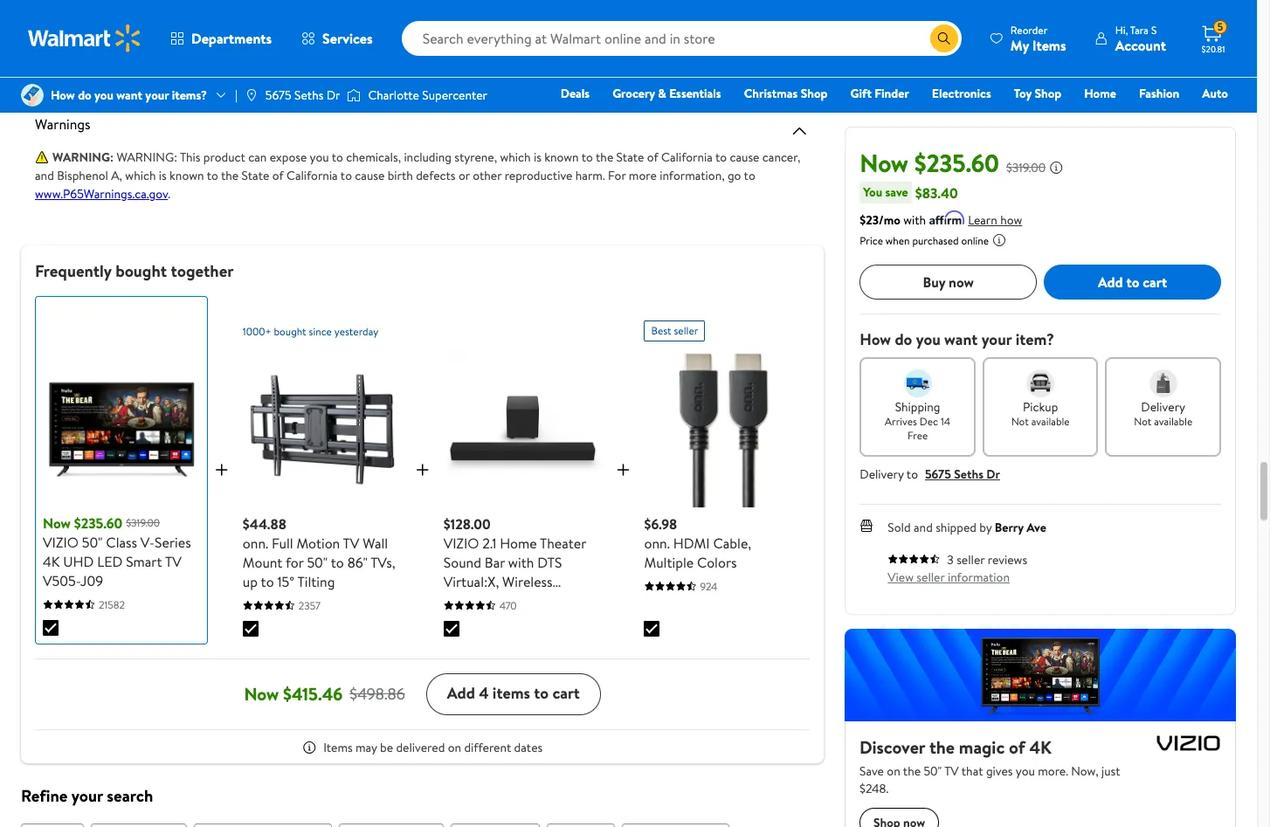 Task type: describe. For each thing, give the bounding box(es) containing it.
with inside $128.00 vizio 2.1 home theater sound bar with dts virtual:x, wireless subwoofer sb3221n-j6
[[508, 553, 534, 572]]

1 plus image from the left
[[211, 460, 232, 481]]

 image for 5675 seths dr
[[244, 88, 258, 102]]

1 horizontal spatial is
[[534, 148, 541, 166]]

available for delivery
[[1154, 414, 1193, 429]]

chemicals,
[[346, 148, 401, 166]]

wireless
[[502, 572, 553, 591]]

on up item
[[249, 22, 263, 39]]

dts
[[537, 553, 562, 572]]

1 vertical spatial seths
[[954, 466, 984, 483]]

1 vertical spatial marketplace
[[444, 40, 510, 58]]

please be aware that the warranty terms on items offered for sale by third party marketplace sellers may differ from those displayed in this section (if any). to confirm warranty terms on an item offered for sale by a third party marketplace seller, please use the 'contact seller' feature on the third party marketplace seller's information page and request the item's warranty terms prior to purchase.
[[35, 22, 809, 76]]

plus image
[[613, 460, 634, 481]]

now
[[949, 272, 974, 292]]

vizio inside $128.00 vizio 2.1 home theater sound bar with dts virtual:x, wireless subwoofer sb3221n-j6
[[443, 534, 479, 553]]

1 horizontal spatial dr
[[986, 466, 1000, 483]]

0 horizontal spatial california
[[287, 167, 338, 184]]

1 vertical spatial offered
[[278, 40, 318, 58]]

series
[[155, 533, 191, 552]]

3 list item from the left
[[194, 823, 332, 827]]

shipping
[[895, 398, 940, 416]]

0 vertical spatial sale
[[359, 22, 379, 39]]

1 vertical spatial information
[[948, 569, 1010, 586]]

1 vertical spatial state
[[242, 167, 269, 184]]

1000+
[[243, 324, 271, 339]]

2 vertical spatial marketplace
[[65, 59, 131, 76]]

shipping arrives dec 14 free
[[885, 398, 950, 443]]

may inside please be aware that the warranty terms on items offered for sale by third party marketplace sellers may differ from those displayed in this section (if any). to confirm warranty terms on an item offered for sale by a third party marketplace seller, please use the 'contact seller' feature on the third party marketplace seller's information page and request the item's warranty terms prior to purchase.
[[560, 22, 582, 39]]

an
[[236, 40, 248, 58]]

add 4 items to cart
[[447, 683, 580, 704]]

items inside add 4 items to cart button
[[493, 683, 530, 704]]

toy
[[1014, 85, 1032, 102]]

when
[[886, 233, 910, 248]]

delivery for to
[[860, 466, 904, 483]]

to inside please be aware that the warranty terms on items offered for sale by third party marketplace sellers may differ from those displayed in this section (if any). to confirm warranty terms on an item offered for sale by a third party marketplace seller, please use the 'contact seller' feature on the third party marketplace seller's information page and request the item's warranty terms prior to purchase.
[[497, 59, 508, 76]]

0 horizontal spatial may
[[356, 739, 377, 756]]

2 horizontal spatial and
[[914, 519, 933, 536]]

now for now $235.60
[[860, 146, 909, 180]]

multiple
[[644, 553, 694, 572]]

auto
[[1202, 85, 1228, 102]]

2 vertical spatial warranty
[[385, 59, 432, 76]]

learn more about strikethrough prices image
[[1049, 161, 1063, 175]]

1 vertical spatial cause
[[355, 167, 385, 184]]

now $235.60 $319.00 vizio 50" class v-series 4k uhd led smart tv v505-j09
[[43, 513, 191, 590]]

1 horizontal spatial 5675
[[925, 466, 951, 483]]

services
[[322, 29, 373, 48]]

now $235.60
[[860, 146, 999, 180]]

1 vertical spatial warranty
[[136, 40, 183, 58]]

online
[[961, 233, 989, 248]]

0 vertical spatial state
[[616, 148, 644, 166]]

toy shop link
[[1006, 84, 1069, 103]]

for inside $44.88 onn. full motion tv wall mount for 50" to 86" tvs, up to 15° tilting
[[286, 553, 304, 572]]

the right use
[[603, 40, 621, 58]]

Search search field
[[402, 21, 962, 56]]

$415.46
[[283, 683, 343, 706]]

6 list item from the left
[[547, 823, 615, 827]]

bought for frequently
[[115, 259, 167, 282]]

defects
[[416, 167, 456, 184]]

seller for 3
[[957, 551, 985, 569]]

other
[[473, 167, 502, 184]]

intent image for pickup image
[[1027, 369, 1054, 397]]

0 vertical spatial warranty
[[166, 22, 213, 39]]

0 vertical spatial home
[[1084, 85, 1116, 102]]

924
[[700, 579, 717, 594]]

grocery & essentials
[[612, 85, 721, 102]]

$6.98
[[644, 514, 677, 534]]

this
[[180, 148, 200, 166]]

pickup
[[1023, 398, 1058, 416]]

hi, tara s account
[[1115, 22, 1166, 55]]

for
[[608, 167, 626, 184]]

view
[[888, 569, 914, 586]]

$23/mo
[[860, 211, 900, 229]]

delivery to 5675 seths dr
[[860, 466, 1000, 483]]

home inside $128.00 vizio 2.1 home theater sound bar with dts virtual:x, wireless subwoofer sb3221n-j6
[[500, 534, 537, 553]]

can
[[248, 148, 267, 166]]

want for item?
[[944, 328, 978, 350]]

christmas
[[744, 85, 798, 102]]

sold and shipped by berry ave
[[888, 519, 1046, 536]]

hdmi
[[673, 534, 710, 553]]

deals link
[[553, 84, 598, 103]]

0 vertical spatial cause
[[730, 148, 759, 166]]

you for how do you want your items?
[[94, 86, 113, 104]]

learn how button
[[968, 211, 1022, 230]]

items?
[[172, 86, 207, 104]]

add 4 items to cart button
[[426, 673, 601, 715]]

cable,
[[713, 534, 751, 553]]

0 vertical spatial marketplace
[[455, 22, 521, 39]]

and inside please be aware that the warranty terms on items offered for sale by third party marketplace sellers may differ from those displayed in this section (if any). to confirm warranty terms on an item offered for sale by a third party marketplace seller, please use the 'contact seller' feature on the third party marketplace seller's information page and request the item's warranty terms prior to purchase.
[[266, 59, 285, 76]]

0 horizontal spatial seths
[[294, 86, 324, 104]]

hi,
[[1115, 22, 1128, 37]]

2 plus image from the left
[[412, 460, 433, 481]]

(if
[[35, 40, 46, 58]]

$83.40
[[915, 183, 958, 202]]

grocery
[[612, 85, 655, 102]]

together
[[171, 259, 234, 282]]

0 horizontal spatial is
[[159, 167, 167, 184]]

0 vertical spatial which
[[500, 148, 531, 166]]

learn how
[[968, 211, 1022, 229]]

$235.60 for now $235.60
[[914, 146, 999, 180]]

affirm image
[[930, 211, 965, 224]]

shop for christmas shop
[[801, 85, 828, 102]]

reorder
[[1011, 22, 1048, 37]]

walmart image
[[28, 24, 142, 52]]

4
[[479, 683, 489, 704]]

do for how do you want your items?
[[78, 86, 91, 104]]

&
[[658, 85, 666, 102]]

2 vertical spatial by
[[979, 519, 992, 536]]

1 horizontal spatial $319.00
[[1006, 159, 1046, 176]]

information inside please be aware that the warranty terms on items offered for sale by third party marketplace sellers may differ from those displayed in this section (if any). to confirm warranty terms on an item offered for sale by a third party marketplace seller, please use the 'contact seller' feature on the third party marketplace seller's information page and request the item's warranty terms prior to purchase.
[[173, 59, 235, 76]]

deals
[[561, 85, 590, 102]]

on left "different"
[[448, 739, 461, 756]]

registry link
[[1019, 108, 1079, 128]]

21582
[[99, 597, 125, 612]]

best
[[651, 323, 671, 338]]

delivery not available
[[1134, 398, 1193, 429]]

0 horizontal spatial your
[[71, 784, 103, 807]]

bisphenol
[[57, 167, 108, 184]]

a
[[377, 40, 383, 58]]

wall
[[363, 534, 388, 553]]

add to cart button
[[1044, 265, 1221, 300]]

14
[[941, 414, 950, 429]]

1 horizontal spatial of
[[647, 148, 658, 166]]

1000+ bought since yesterday
[[243, 324, 378, 339]]

1 vertical spatial known
[[170, 167, 204, 184]]

search
[[107, 784, 153, 807]]

 image for charlotte supercenter
[[347, 86, 361, 104]]

0 vertical spatial terms
[[215, 22, 246, 39]]

vizio 50" class v-series 4k uhd led smart tv v505-j09 image
[[43, 349, 200, 506]]

one
[[1094, 109, 1121, 127]]

0 horizontal spatial dr
[[326, 86, 340, 104]]

to inside button
[[534, 683, 549, 704]]

0 horizontal spatial items
[[323, 739, 353, 756]]

or
[[459, 167, 470, 184]]

$44.88
[[243, 514, 286, 534]]

toy shop
[[1014, 85, 1061, 102]]

arrives
[[885, 414, 917, 429]]

onn. for $6.98
[[644, 534, 670, 553]]

go
[[728, 167, 741, 184]]

cart inside add 4 items to cart button
[[552, 683, 580, 704]]

please
[[35, 22, 69, 39]]

1 vertical spatial sale
[[339, 40, 359, 58]]

do for how do you want your item?
[[895, 328, 912, 350]]

15°
[[277, 572, 295, 591]]

items inside please be aware that the warranty terms on items offered for sale by third party marketplace sellers may differ from those displayed in this section (if any). to confirm warranty terms on an item offered for sale by a third party marketplace seller, please use the 'contact seller' feature on the third party marketplace seller's information page and request the item's warranty terms prior to purchase.
[[266, 22, 295, 39]]

5
[[1217, 19, 1223, 34]]

2 vertical spatial party
[[35, 59, 63, 76]]

4 list item from the left
[[339, 823, 444, 827]]

how for how do you want your items?
[[51, 86, 75, 104]]

one debit link
[[1086, 108, 1161, 128]]

0 horizontal spatial by
[[362, 40, 374, 58]]

including
[[404, 148, 452, 166]]

delivery for not
[[1141, 398, 1185, 416]]

add for add 4 items to cart
[[447, 683, 475, 704]]

50" inside $44.88 onn. full motion tv wall mount for 50" to 86" tvs, up to 15° tilting
[[307, 553, 328, 572]]

50" inside the now $235.60 $319.00 vizio 50" class v-series 4k uhd led smart tv v505-j09
[[82, 533, 103, 552]]

seller for view
[[917, 569, 945, 586]]

5 list item from the left
[[451, 823, 540, 827]]

walmart+ link
[[1168, 108, 1236, 128]]

1 horizontal spatial be
[[380, 739, 393, 756]]

the up for
[[596, 148, 613, 166]]

.
[[168, 185, 170, 203]]

account
[[1115, 35, 1166, 55]]

gift finder link
[[842, 84, 917, 103]]

warning: for warning:
[[52, 148, 117, 166]]

on down this
[[747, 40, 761, 58]]

third right services
[[397, 22, 422, 39]]

1 horizontal spatial known
[[544, 148, 579, 166]]

and inside warning: this product can expose you to chemicals, including styrene, which is known to the state of california to cause cancer, and bisphenol a, which is known to the state of california to cause birth defects or other reproductive harm. for more information, go to www.p65warnings.ca.gov .
[[35, 167, 54, 184]]

tilting
[[297, 572, 335, 591]]

gift
[[850, 85, 872, 102]]

the down product
[[221, 167, 239, 184]]

2357
[[299, 598, 321, 613]]

86"
[[347, 553, 368, 572]]

cart inside add to cart button
[[1143, 272, 1167, 292]]



Task type: vqa. For each thing, say whether or not it's contained in the screenshot.
Sign
no



Task type: locate. For each thing, give the bounding box(es) containing it.
sb3221n-
[[512, 591, 567, 610]]

mount
[[243, 553, 283, 572]]

terms up supercenter
[[435, 59, 466, 76]]

confirm
[[92, 40, 133, 58]]

tv right smart
[[165, 552, 181, 571]]

0 horizontal spatial cart
[[552, 683, 580, 704]]

0 vertical spatial delivery
[[1141, 398, 1185, 416]]

be up to
[[72, 22, 85, 39]]

2 list item from the left
[[91, 823, 187, 827]]

virtual:x,
[[443, 572, 499, 591]]

price
[[860, 233, 883, 248]]

s
[[1151, 22, 1157, 37]]

2 horizontal spatial for
[[340, 22, 356, 39]]

5675 seths dr
[[265, 86, 340, 104]]

debit
[[1123, 109, 1153, 127]]

onn. inside $6.98 onn. hdmi cable, multiple colors
[[644, 534, 670, 553]]

items right my
[[1032, 35, 1066, 55]]

known up reproductive
[[544, 148, 579, 166]]

5675 down request
[[265, 86, 291, 104]]

not for delivery
[[1134, 414, 1152, 429]]

sale up item's
[[339, 40, 359, 58]]

2 horizontal spatial seller
[[957, 551, 985, 569]]

walmart+
[[1176, 109, 1228, 127]]

1 vertical spatial by
[[362, 40, 374, 58]]

7 list item from the left
[[622, 823, 730, 827]]

2 warning: from the left
[[117, 148, 177, 166]]

1 horizontal spatial for
[[320, 40, 336, 58]]

you right expose at the left top of the page
[[310, 148, 329, 166]]

how up warnings
[[51, 86, 75, 104]]

available down intent image for pickup
[[1031, 414, 1070, 429]]

page
[[238, 59, 263, 76]]

be inside please be aware that the warranty terms on items offered for sale by third party marketplace sellers may differ from those displayed in this section (if any). to confirm warranty terms on an item offered for sale by a third party marketplace seller, please use the 'contact seller' feature on the third party marketplace seller's information page and request the item's warranty terms prior to purchase.
[[72, 22, 85, 39]]

with right bar
[[508, 553, 534, 572]]

want for items?
[[116, 86, 142, 104]]

bought for 1000+
[[274, 324, 306, 339]]

50"
[[82, 533, 103, 552], [307, 553, 328, 572]]

seths up sold and shipped by berry ave
[[954, 466, 984, 483]]

reproductive
[[505, 167, 573, 184]]

v505-
[[43, 571, 80, 590]]

2 vertical spatial terms
[[435, 59, 466, 76]]

how for how do you want your item?
[[860, 328, 891, 350]]

known down this
[[170, 167, 204, 184]]

shop up registry at the top
[[1035, 85, 1061, 102]]

may
[[560, 22, 582, 39], [356, 739, 377, 756]]

items inside reorder my items
[[1032, 35, 1066, 55]]

your for item?
[[982, 328, 1012, 350]]

that
[[121, 22, 143, 39]]

0 vertical spatial add
[[1098, 272, 1123, 292]]

0 vertical spatial may
[[560, 22, 582, 39]]

0 vertical spatial and
[[266, 59, 285, 76]]

warnings
[[35, 114, 90, 134]]

you save $83.40
[[863, 183, 958, 202]]

gift finder
[[850, 85, 909, 102]]

prior
[[468, 59, 494, 76]]

onn. left hdmi
[[644, 534, 670, 553]]

0 vertical spatial $235.60
[[914, 146, 999, 180]]

now
[[860, 146, 909, 180], [43, 513, 71, 533], [244, 683, 279, 706]]

intent image for delivery image
[[1149, 369, 1177, 397]]

0 horizontal spatial 50"
[[82, 533, 103, 552]]

intent image for shipping image
[[904, 369, 932, 397]]

1 vertical spatial party
[[414, 40, 442, 58]]

tv left 'wall'
[[343, 534, 359, 553]]

tara
[[1130, 22, 1149, 37]]

vizio left 2.1 at the bottom left of page
[[443, 534, 479, 553]]

terms left an
[[185, 40, 216, 58]]

seller right best
[[674, 323, 698, 338]]

tv inside the now $235.60 $319.00 vizio 50" class v-series 4k uhd led smart tv v505-j09
[[165, 552, 181, 571]]

want down now
[[944, 328, 978, 350]]

essentials
[[669, 85, 721, 102]]

shop inside christmas shop link
[[801, 85, 828, 102]]

plus image
[[211, 460, 232, 481], [412, 460, 433, 481]]

2 vertical spatial your
[[71, 784, 103, 807]]

not inside pickup not available
[[1011, 414, 1029, 429]]

1 horizontal spatial state
[[616, 148, 644, 166]]

3
[[947, 551, 954, 569]]

2 vertical spatial and
[[914, 519, 933, 536]]

your left item? on the right top of the page
[[982, 328, 1012, 350]]

1 horizontal spatial vizio
[[443, 534, 479, 553]]

1 vertical spatial how
[[860, 328, 891, 350]]

1 horizontal spatial with
[[903, 211, 926, 229]]

None checkbox
[[243, 621, 258, 637], [644, 621, 660, 637], [243, 621, 258, 637], [644, 621, 660, 637]]

smart
[[126, 552, 162, 571]]

which right a,
[[125, 167, 156, 184]]

cause up go
[[730, 148, 759, 166]]

0 vertical spatial for
[[340, 22, 356, 39]]

seller's
[[134, 59, 170, 76]]

0 horizontal spatial you
[[94, 86, 113, 104]]

1 horizontal spatial by
[[382, 22, 394, 39]]

0 vertical spatial seths
[[294, 86, 324, 104]]

the down section
[[763, 40, 781, 58]]

vizio up v505-
[[43, 533, 79, 552]]

0 vertical spatial 50"
[[82, 533, 103, 552]]

1 shop from the left
[[801, 85, 828, 102]]

not for pickup
[[1011, 414, 1029, 429]]

0 vertical spatial bought
[[115, 259, 167, 282]]

refine your search
[[21, 784, 153, 807]]

1 onn. from the left
[[243, 534, 268, 553]]

50" left class on the left bottom
[[82, 533, 103, 552]]

on left an
[[219, 40, 233, 58]]

1 vertical spatial now
[[43, 513, 71, 533]]

different
[[464, 739, 511, 756]]

0 vertical spatial items
[[266, 22, 295, 39]]

is
[[534, 148, 541, 166], [159, 167, 167, 184]]

1 vertical spatial terms
[[185, 40, 216, 58]]

0 vertical spatial $319.00
[[1006, 159, 1046, 176]]

by left berry
[[979, 519, 992, 536]]

$235.60 up 'led'
[[74, 513, 122, 533]]

0 vertical spatial of
[[647, 148, 658, 166]]

shop inside toy shop link
[[1035, 85, 1061, 102]]

2 horizontal spatial you
[[916, 328, 941, 350]]

1 vertical spatial $235.60
[[74, 513, 122, 533]]

0 horizontal spatial items
[[266, 22, 295, 39]]

warning: for warning: this product can expose you to chemicals, including styrene, which is known to the state of california to cause cancer, and bisphenol a, which is known to the state of california to cause birth defects or other reproductive harm. for more information, go to www.p65warnings.ca.gov .
[[117, 148, 177, 166]]

legal information image
[[992, 233, 1006, 247]]

0 horizontal spatial be
[[72, 22, 85, 39]]

0 horizontal spatial tv
[[165, 552, 181, 571]]

those
[[646, 22, 675, 39]]

1 vertical spatial california
[[287, 167, 338, 184]]

5 $20.81
[[1202, 19, 1225, 55]]

1 horizontal spatial you
[[310, 148, 329, 166]]

items right 4
[[493, 683, 530, 704]]

not down intent image for pickup
[[1011, 414, 1029, 429]]

vizio inside the now $235.60 $319.00 vizio 50" class v-series 4k uhd led smart tv v505-j09
[[43, 533, 79, 552]]

available down intent image for delivery
[[1154, 414, 1193, 429]]

0 horizontal spatial known
[[170, 167, 204, 184]]

2 available from the left
[[1154, 414, 1193, 429]]

0 vertical spatial by
[[382, 22, 394, 39]]

add for add to cart
[[1098, 272, 1123, 292]]

1 horizontal spatial $235.60
[[914, 146, 999, 180]]

$23/mo with
[[860, 211, 926, 229]]

warning: inside warning: this product can expose you to chemicals, including styrene, which is known to the state of california to cause cancer, and bisphenol a, which is known to the state of california to cause birth defects or other reproductive harm. for more information, go to www.p65warnings.ca.gov .
[[117, 148, 177, 166]]

the left item's
[[331, 59, 349, 76]]

$319.00 inside the now $235.60 $319.00 vizio 50" class v-series 4k uhd led smart tv v505-j09
[[126, 516, 160, 531]]

and right sold on the right of the page
[[914, 519, 933, 536]]

reorder my items
[[1011, 22, 1066, 55]]

warning: up "bisphenol"
[[52, 148, 117, 166]]

want down seller's
[[116, 86, 142, 104]]

home right 2.1 at the bottom left of page
[[500, 534, 537, 553]]

vizio 2.1 home theater sound bar with dts virtual:x, wireless subwoofer sb3221n-j6 image
[[443, 349, 602, 507]]

seller down 4.3333 stars out of 5, based on 3 seller reviews element
[[917, 569, 945, 586]]

0 horizontal spatial do
[[78, 86, 91, 104]]

not down intent image for delivery
[[1134, 414, 1152, 429]]

you
[[863, 183, 882, 201]]

dr down request
[[326, 86, 340, 104]]

of up more at the top
[[647, 148, 658, 166]]

which up reproductive
[[500, 148, 531, 166]]

and down warning image on the left
[[35, 167, 54, 184]]

1 horizontal spatial cart
[[1143, 272, 1167, 292]]

items up item
[[266, 22, 295, 39]]

available inside delivery not available
[[1154, 414, 1193, 429]]

now for now $235.60 $319.00 vizio 50" class v-series 4k uhd led smart tv v505-j09
[[43, 513, 71, 533]]

1 vertical spatial 5675
[[925, 466, 951, 483]]

list
[[21, 823, 824, 827]]

$319.00 up the v-
[[126, 516, 160, 531]]

1 vertical spatial bought
[[274, 324, 306, 339]]

charlotte
[[368, 86, 419, 104]]

departments
[[191, 29, 272, 48]]

tv inside $44.88 onn. full motion tv wall mount for 50" to 86" tvs, up to 15° tilting
[[343, 534, 359, 553]]

up
[[243, 572, 258, 591]]

bought left "since"
[[274, 324, 306, 339]]

1 horizontal spatial 50"
[[307, 553, 328, 572]]

delivery up sold on the right of the page
[[860, 466, 904, 483]]

party
[[425, 22, 453, 39], [414, 40, 442, 58], [35, 59, 63, 76]]

0 horizontal spatial of
[[272, 167, 284, 184]]

feature
[[706, 40, 744, 58]]

may up please
[[560, 22, 582, 39]]

frequently bought together
[[35, 259, 234, 282]]

home up one
[[1084, 85, 1116, 102]]

 image right |
[[244, 88, 258, 102]]

j6
[[567, 591, 581, 610]]

1 horizontal spatial how
[[860, 328, 891, 350]]

how up arrives
[[860, 328, 891, 350]]

0 horizontal spatial 5675
[[265, 86, 291, 104]]

www.p65warnings.ca.gov link
[[35, 185, 168, 203]]

cause down chemicals, at the top of the page
[[355, 167, 385, 184]]

$128.00 vizio 2.1 home theater sound bar with dts virtual:x, wireless subwoofer sb3221n-j6
[[443, 514, 586, 610]]

delivered
[[396, 739, 445, 756]]

sale up a
[[359, 22, 379, 39]]

dr up berry
[[986, 466, 1000, 483]]

1 horizontal spatial not
[[1134, 414, 1152, 429]]

seller right the 3 at the bottom right of the page
[[957, 551, 985, 569]]

delivery
[[1141, 398, 1185, 416], [860, 466, 904, 483]]

is right a,
[[159, 167, 167, 184]]

use
[[583, 40, 601, 58]]

5675 seths dr button
[[925, 466, 1000, 483]]

on
[[249, 22, 263, 39], [219, 40, 233, 58], [747, 40, 761, 58], [448, 739, 461, 756]]

1 horizontal spatial add
[[1098, 272, 1123, 292]]

1 horizontal spatial now
[[244, 683, 279, 706]]

add inside button
[[447, 683, 475, 704]]

0 horizontal spatial now
[[43, 513, 71, 533]]

1 vertical spatial of
[[272, 167, 284, 184]]

onn. for $44.88
[[243, 534, 268, 553]]

supercenter
[[422, 86, 487, 104]]

available for pickup
[[1031, 414, 1070, 429]]

0 horizontal spatial not
[[1011, 414, 1029, 429]]

grocery & essentials link
[[605, 84, 729, 103]]

christmas shop
[[744, 85, 828, 102]]

1 warning: from the left
[[52, 148, 117, 166]]

0 vertical spatial want
[[116, 86, 142, 104]]

delivery inside delivery not available
[[1141, 398, 1185, 416]]

not inside delivery not available
[[1134, 414, 1152, 429]]

want
[[116, 86, 142, 104], [944, 328, 978, 350]]

led
[[97, 552, 123, 571]]

you down confirm
[[94, 86, 113, 104]]

by left a
[[362, 40, 374, 58]]

my
[[1011, 35, 1029, 55]]

1 horizontal spatial california
[[661, 148, 713, 166]]

1 vertical spatial be
[[380, 739, 393, 756]]

0 horizontal spatial state
[[242, 167, 269, 184]]

electronics
[[932, 85, 991, 102]]

bought left together
[[115, 259, 167, 282]]

shop
[[801, 85, 828, 102], [1035, 85, 1061, 102]]

$44.88 onn. full motion tv wall mount for 50" to 86" tvs, up to 15° tilting
[[243, 514, 395, 591]]

onn. full motion tv wall mount for 50" to 86" tvs, up to 15° tilting image
[[243, 349, 402, 507]]

berry
[[995, 519, 1024, 536]]

third down section
[[784, 40, 809, 58]]

0 horizontal spatial $319.00
[[126, 516, 160, 531]]

to
[[497, 59, 508, 76], [332, 148, 343, 166], [582, 148, 593, 166], [715, 148, 727, 166], [207, 167, 218, 184], [341, 167, 352, 184], [744, 167, 755, 184], [1126, 272, 1139, 292], [907, 466, 918, 483], [331, 553, 344, 572], [261, 572, 274, 591], [534, 683, 549, 704]]

items may be delivered on different dates
[[323, 739, 543, 756]]

$235.60 inside the now $235.60 $319.00 vizio 50" class v-series 4k uhd led smart tv v505-j09
[[74, 513, 122, 533]]

may left delivered
[[356, 739, 377, 756]]

1 not from the left
[[1011, 414, 1029, 429]]

uhd
[[63, 552, 94, 571]]

to inside button
[[1126, 272, 1139, 292]]

now up you
[[860, 146, 909, 180]]

dr
[[326, 86, 340, 104], [986, 466, 1000, 483]]

add inside button
[[1098, 272, 1123, 292]]

refine
[[21, 784, 68, 807]]

0 horizontal spatial seller
[[674, 323, 698, 338]]

california up information,
[[661, 148, 713, 166]]

0 vertical spatial party
[[425, 22, 453, 39]]

0 horizontal spatial  image
[[244, 88, 258, 102]]

None checkbox
[[43, 620, 59, 636], [443, 621, 459, 637], [43, 620, 59, 636], [443, 621, 459, 637]]

information
[[173, 59, 235, 76], [948, 569, 1010, 586]]

1 vertical spatial $319.00
[[126, 516, 160, 531]]

0 horizontal spatial information
[[173, 59, 235, 76]]

 image
[[347, 86, 361, 104], [244, 88, 258, 102]]

warnings image
[[789, 121, 810, 142]]

1 horizontal spatial  image
[[347, 86, 361, 104]]

your for items?
[[145, 86, 169, 104]]

seths down request
[[294, 86, 324, 104]]

is up reproductive
[[534, 148, 541, 166]]

onn. left full
[[243, 534, 268, 553]]

theater
[[540, 534, 586, 553]]

1 vertical spatial do
[[895, 328, 912, 350]]

5675
[[265, 86, 291, 104], [925, 466, 951, 483]]

1 horizontal spatial available
[[1154, 414, 1193, 429]]

0 vertical spatial cart
[[1143, 272, 1167, 292]]

christmas shop link
[[736, 84, 835, 103]]

onn. inside $44.88 onn. full motion tv wall mount for 50" to 86" tvs, up to 15° tilting
[[243, 534, 268, 553]]

$235.60 up $83.40
[[914, 146, 999, 180]]

0 horizontal spatial delivery
[[860, 466, 904, 483]]

2 vertical spatial you
[[916, 328, 941, 350]]

product
[[203, 148, 245, 166]]

do up intent image for shipping
[[895, 328, 912, 350]]

of down expose at the left top of the page
[[272, 167, 284, 184]]

'contact
[[624, 40, 669, 58]]

 image down item's
[[347, 86, 361, 104]]

the right "that"
[[146, 22, 163, 39]]

delivery down intent image for delivery
[[1141, 398, 1185, 416]]

third right a
[[386, 40, 411, 58]]

list item
[[21, 823, 84, 827], [91, 823, 187, 827], [194, 823, 332, 827], [339, 823, 444, 827], [451, 823, 540, 827], [547, 823, 615, 827], [622, 823, 730, 827]]

$235.60 for now $235.60 $319.00 vizio 50" class v-series 4k uhd led smart tv v505-j09
[[74, 513, 122, 533]]

1 list item from the left
[[21, 823, 84, 827]]

warning image
[[35, 150, 49, 164]]

1 available from the left
[[1031, 414, 1070, 429]]

learn
[[968, 211, 997, 229]]

how
[[1000, 211, 1022, 229]]

Walmart Site-Wide search field
[[402, 21, 962, 56]]

and down item
[[266, 59, 285, 76]]

search icon image
[[937, 31, 951, 45]]

1 vertical spatial may
[[356, 739, 377, 756]]

1 horizontal spatial items
[[493, 683, 530, 704]]

$319.00 left learn more about strikethrough prices image
[[1006, 159, 1046, 176]]

reviews
[[988, 551, 1027, 569]]

warning:
[[52, 148, 117, 166], [117, 148, 177, 166]]

items down now $415.46 $498.86
[[323, 739, 353, 756]]

be left delivered
[[380, 739, 393, 756]]

add
[[1098, 272, 1123, 292], [447, 683, 475, 704]]

2 onn. from the left
[[644, 534, 670, 553]]

terms up an
[[215, 22, 246, 39]]

0 horizontal spatial onn.
[[243, 534, 268, 553]]

0 horizontal spatial with
[[508, 553, 534, 572]]

buy now
[[923, 272, 974, 292]]

seller for best
[[674, 323, 698, 338]]

for
[[340, 22, 356, 39], [320, 40, 336, 58], [286, 553, 304, 572]]

shop for toy shop
[[1035, 85, 1061, 102]]

5675 down free
[[925, 466, 951, 483]]

now for now $415.46 $498.86
[[244, 683, 279, 706]]

4k
[[43, 552, 60, 571]]

shop up warnings image
[[801, 85, 828, 102]]

you inside warning: this product can expose you to chemicals, including styrene, which is known to the state of california to cause cancer, and bisphenol a, which is known to the state of california to cause birth defects or other reproductive harm. for more information, go to www.p65warnings.ca.gov .
[[310, 148, 329, 166]]

0 horizontal spatial add
[[447, 683, 475, 704]]

available inside pickup not available
[[1031, 414, 1070, 429]]

do up warnings
[[78, 86, 91, 104]]

your left search
[[71, 784, 103, 807]]

you for how do you want your item?
[[916, 328, 941, 350]]

onn. hdmi cable, multiple colors image
[[644, 349, 803, 507]]

full
[[272, 534, 293, 553]]

you up intent image for shipping
[[916, 328, 941, 350]]

now left the $415.46
[[244, 683, 279, 706]]

1 horizontal spatial your
[[145, 86, 169, 104]]

now $415.46 $498.86
[[244, 683, 405, 706]]

0 vertical spatial california
[[661, 148, 713, 166]]

cause
[[730, 148, 759, 166], [355, 167, 385, 184]]

 image
[[21, 84, 44, 107]]

0 horizontal spatial which
[[125, 167, 156, 184]]

state down can
[[242, 167, 269, 184]]

now up 4k
[[43, 513, 71, 533]]

services button
[[287, 17, 388, 59]]

0 horizontal spatial plus image
[[211, 460, 232, 481]]

2 shop from the left
[[1035, 85, 1061, 102]]

0 vertical spatial how
[[51, 86, 75, 104]]

50" right 15°
[[307, 553, 328, 572]]

1 horizontal spatial items
[[1032, 35, 1066, 55]]

0 vertical spatial offered
[[297, 22, 337, 39]]

styrene,
[[454, 148, 497, 166]]

0 vertical spatial your
[[145, 86, 169, 104]]

2 not from the left
[[1134, 414, 1152, 429]]

your down seller's
[[145, 86, 169, 104]]

by up a
[[382, 22, 394, 39]]

with up 'price when purchased online'
[[903, 211, 926, 229]]

state up more at the top
[[616, 148, 644, 166]]

california down expose at the left top of the page
[[287, 167, 338, 184]]

tv
[[343, 534, 359, 553], [165, 552, 181, 571]]

4.3333 stars out of 5, based on 3 seller reviews element
[[888, 554, 940, 564]]

1 horizontal spatial may
[[560, 22, 582, 39]]

warning: up a,
[[117, 148, 177, 166]]

1 vertical spatial which
[[125, 167, 156, 184]]

bar
[[485, 553, 505, 572]]

the
[[146, 22, 163, 39], [603, 40, 621, 58], [763, 40, 781, 58], [331, 59, 349, 76], [596, 148, 613, 166], [221, 167, 239, 184]]

now inside the now $235.60 $319.00 vizio 50" class v-series 4k uhd led smart tv v505-j09
[[43, 513, 71, 533]]



